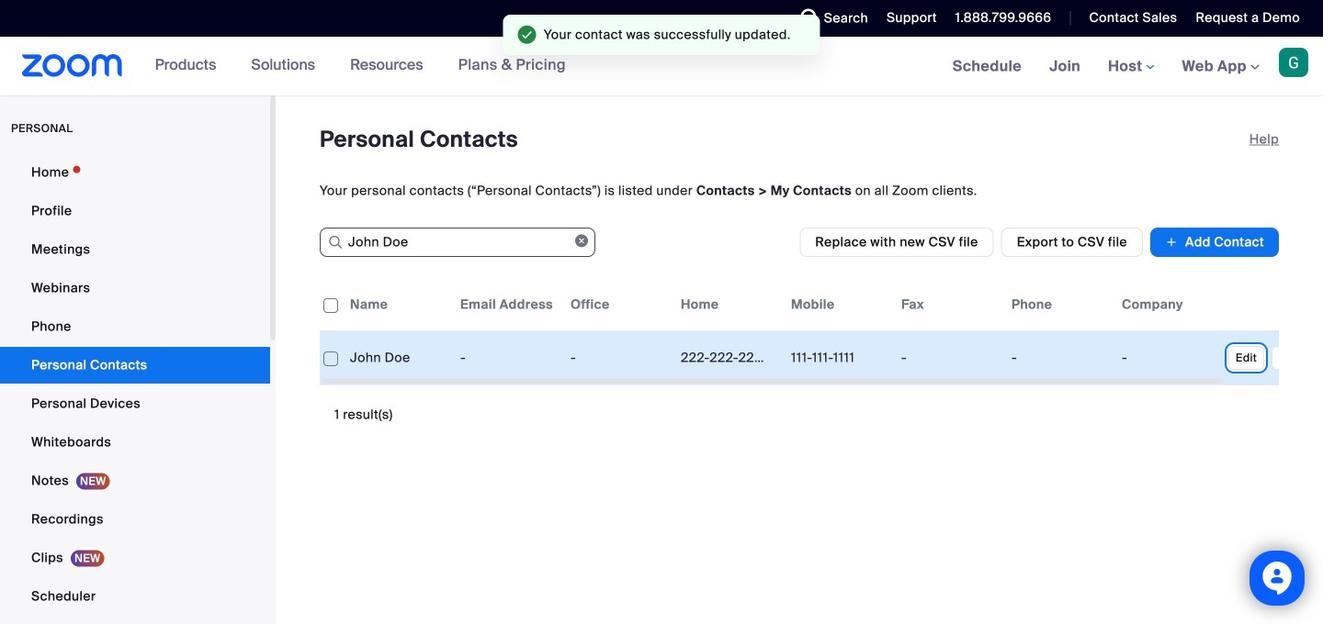 Task type: vqa. For each thing, say whether or not it's contained in the screenshot.
close
no



Task type: describe. For each thing, give the bounding box(es) containing it.
zoom logo image
[[22, 54, 123, 77]]

2 cell from the left
[[1004, 340, 1115, 377]]

product information navigation
[[141, 37, 580, 96]]

3 cell from the left
[[1115, 340, 1225, 377]]

1 cell from the left
[[894, 340, 1004, 377]]

profile picture image
[[1279, 48, 1309, 77]]

personal menu menu
[[0, 154, 270, 625]]



Task type: locate. For each thing, give the bounding box(es) containing it.
add image
[[1165, 233, 1178, 252]]

success image
[[518, 26, 537, 44]]

application
[[320, 279, 1323, 386]]

Search Contacts Input text field
[[320, 228, 596, 257]]

cell
[[894, 340, 1004, 377], [1004, 340, 1115, 377], [1115, 340, 1225, 377]]

banner
[[0, 37, 1323, 97]]

meetings navigation
[[939, 37, 1323, 97]]



